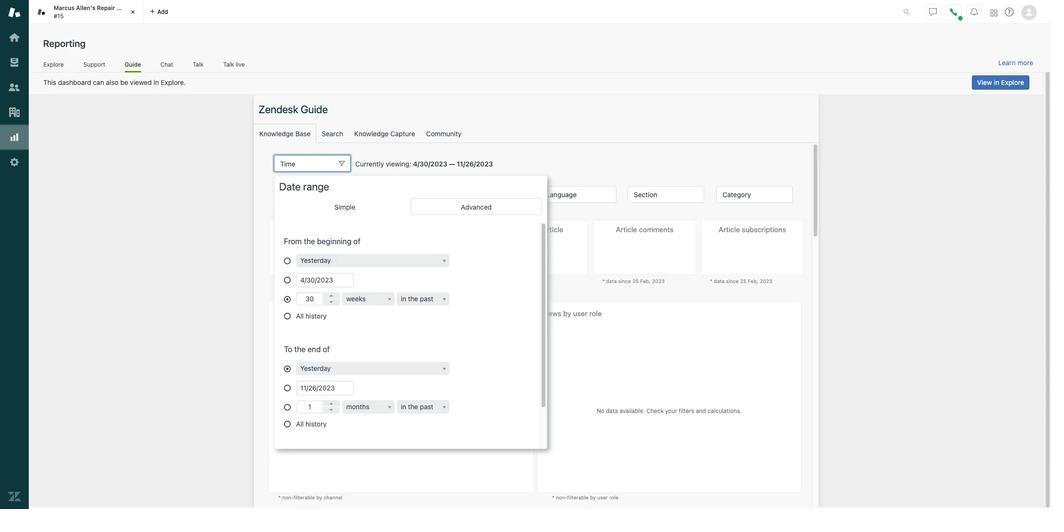 Task type: describe. For each thing, give the bounding box(es) containing it.
talk for talk live
[[223, 61, 234, 68]]

get help image
[[1005, 8, 1014, 16]]

1 in from the left
[[154, 78, 159, 86]]

explore.
[[161, 78, 186, 86]]

ticket
[[117, 4, 134, 12]]

chat
[[160, 61, 173, 68]]

viewed
[[130, 78, 152, 86]]

explore link
[[43, 61, 64, 71]]

add button
[[144, 0, 174, 24]]

learn more link
[[999, 59, 1034, 67]]

can
[[93, 78, 104, 86]]

talk for talk
[[193, 61, 204, 68]]

talk live
[[223, 61, 245, 68]]

talk live link
[[223, 61, 245, 71]]

learn more
[[999, 59, 1034, 67]]

zendesk products image
[[991, 9, 998, 16]]

reporting
[[43, 38, 86, 49]]

allen's
[[76, 4, 95, 12]]

tabs tab list
[[29, 0, 893, 24]]

notifications image
[[971, 8, 978, 16]]

this
[[43, 78, 56, 86]]

view in explore button
[[972, 75, 1030, 90]]

in inside 'button'
[[994, 78, 1000, 86]]

be
[[120, 78, 128, 86]]

view in explore
[[977, 78, 1024, 86]]

0 horizontal spatial explore
[[43, 61, 64, 68]]

chat link
[[160, 61, 173, 71]]

marcus
[[54, 4, 75, 12]]

zendesk image
[[8, 490, 21, 503]]

repair
[[97, 4, 115, 12]]



Task type: vqa. For each thing, say whether or not it's contained in the screenshot.
the left Activity
no



Task type: locate. For each thing, give the bounding box(es) containing it.
this dashboard can also be viewed in explore.
[[43, 78, 186, 86]]

in right viewed
[[154, 78, 159, 86]]

1 horizontal spatial explore
[[1001, 78, 1024, 86]]

learn
[[999, 59, 1016, 67]]

0 vertical spatial explore
[[43, 61, 64, 68]]

tab
[[29, 0, 144, 24]]

2 talk from the left
[[223, 61, 234, 68]]

tab containing marcus allen's repair ticket
[[29, 0, 144, 24]]

1 talk from the left
[[193, 61, 204, 68]]

get started image
[[8, 31, 21, 44]]

view
[[977, 78, 992, 86]]

in right view
[[994, 78, 1000, 86]]

live
[[236, 61, 245, 68]]

talk
[[193, 61, 204, 68], [223, 61, 234, 68]]

explore up this
[[43, 61, 64, 68]]

add
[[157, 8, 168, 15]]

explore inside 'button'
[[1001, 78, 1024, 86]]

dashboard
[[58, 78, 91, 86]]

reporting image
[[8, 131, 21, 143]]

0 horizontal spatial in
[[154, 78, 159, 86]]

support
[[83, 61, 105, 68]]

support link
[[83, 61, 106, 71]]

guide
[[125, 61, 141, 68]]

also
[[106, 78, 119, 86]]

in
[[154, 78, 159, 86], [994, 78, 1000, 86]]

0 horizontal spatial talk
[[193, 61, 204, 68]]

zendesk support image
[[8, 6, 21, 19]]

1 horizontal spatial talk
[[223, 61, 234, 68]]

customers image
[[8, 81, 21, 94]]

admin image
[[8, 156, 21, 168]]

talk right chat
[[193, 61, 204, 68]]

views image
[[8, 56, 21, 69]]

explore
[[43, 61, 64, 68], [1001, 78, 1024, 86]]

explore down the learn more link
[[1001, 78, 1024, 86]]

1 vertical spatial explore
[[1001, 78, 1024, 86]]

talk left live
[[223, 61, 234, 68]]

marcus allen's repair ticket #15
[[54, 4, 134, 19]]

guide link
[[125, 61, 141, 72]]

organizations image
[[8, 106, 21, 119]]

more
[[1018, 59, 1034, 67]]

button displays agent's chat status as invisible. image
[[929, 8, 937, 16]]

talk link
[[193, 61, 204, 71]]

main element
[[0, 0, 29, 509]]

1 horizontal spatial in
[[994, 78, 1000, 86]]

2 in from the left
[[994, 78, 1000, 86]]

#15
[[54, 12, 64, 19]]

close image
[[128, 7, 138, 17]]



